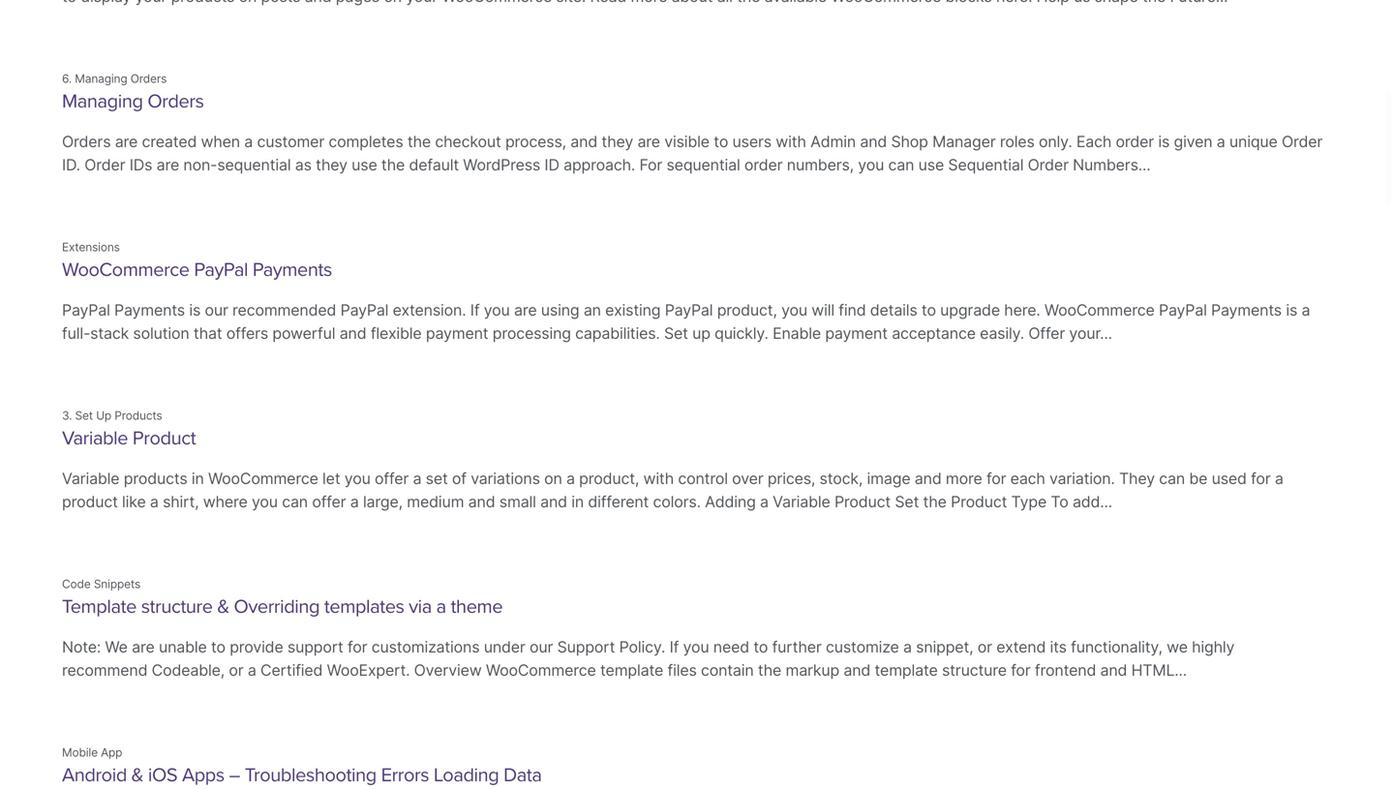 Task type: locate. For each thing, give the bounding box(es) containing it.
woocommerce
[[62, 258, 189, 281], [1045, 301, 1155, 320], [208, 469, 318, 488], [486, 661, 596, 680]]

in down on a
[[572, 492, 584, 511]]

1 horizontal spatial set
[[664, 324, 688, 343]]

&
[[217, 595, 229, 618], [131, 764, 143, 787]]

& left ios
[[131, 764, 143, 787]]

set down image
[[895, 492, 919, 511]]

set left up
[[664, 324, 688, 343]]

0 horizontal spatial set
[[75, 409, 93, 423]]

& right structure
[[217, 595, 229, 618]]

are down created at the top of page
[[157, 155, 179, 174]]

if
[[471, 301, 480, 320], [670, 638, 679, 657]]

2 vertical spatial orders
[[62, 132, 111, 151]]

1 vertical spatial with
[[644, 469, 674, 488]]

0 vertical spatial &
[[217, 595, 229, 618]]

1 vertical spatial orders
[[148, 90, 204, 113]]

0 vertical spatial order
[[1116, 132, 1155, 151]]

you up processing
[[484, 301, 510, 320]]

image
[[867, 469, 911, 488]]

and up approach.
[[571, 132, 598, 151]]

1 horizontal spatial with
[[776, 132, 807, 151]]

with up numbers,
[[776, 132, 807, 151]]

variation.
[[1050, 469, 1115, 488]]

you right the where in the left of the page
[[252, 492, 278, 511]]

variations
[[471, 469, 540, 488]]

overview
[[414, 661, 482, 680]]

order down only.
[[1028, 155, 1069, 174]]

1 horizontal spatial payment
[[826, 324, 888, 343]]

woocommerce down extensions
[[62, 258, 189, 281]]

1 horizontal spatial can
[[889, 155, 915, 174]]

with inside orders are created when a customer completes the checkout process, and they are visible to users with admin and shop manager roles only. each order is given a unique order id. order ids are non-sequential as they use the default wordpress id approach. for sequential order numbers, you can use sequential order numbers...
[[776, 132, 807, 151]]

is inside orders are created when a customer completes the checkout process, and they are visible to users with admin and shop manager roles only. each order is given a unique order id. order ids are non-sequential as they use the default wordpress id approach. for sequential order numbers, you can use sequential order numbers...
[[1159, 132, 1170, 151]]

and down variations
[[468, 492, 495, 511]]

the right "use"
[[382, 155, 405, 174]]

2 vertical spatial set
[[895, 492, 919, 511]]

errors
[[381, 764, 429, 787]]

they right as
[[316, 155, 348, 174]]

you inside note: we are unable to provide support for customizations under our support policy. if you need to further customize a snippet, or extend its functionality, we highly recommend codeable, or a certified wooexpert. overview woocommerce template files contain the markup and template structure for frontend and html...
[[683, 638, 709, 657]]

2 vertical spatial can
[[282, 492, 308, 511]]

product down stock,
[[835, 492, 891, 511]]

managing down 6. on the top of the page
[[62, 90, 143, 113]]

woocommerce up your...
[[1045, 301, 1155, 320]]

they up approach.
[[602, 132, 634, 151]]

payment down find
[[826, 324, 888, 343]]

in up shirt,
[[192, 469, 204, 488]]

powerful
[[273, 324, 336, 343]]

quickly.
[[715, 324, 769, 343]]

via
[[409, 595, 432, 618]]

product, inside variable products in woocommerce let you offer a set of variations on a product, with control over prices, stock, image and more for each variation. they can be used for a product like a shirt, where you can offer a large, medium and small and in different colors. adding a variable product set the product type to add...
[[579, 469, 639, 488]]

1 vertical spatial variable
[[62, 469, 120, 488]]

if right extension. on the left of the page
[[471, 301, 480, 320]]

0 vertical spatial set
[[664, 324, 688, 343]]

0 horizontal spatial &
[[131, 764, 143, 787]]

1 vertical spatial in
[[572, 492, 584, 511]]

the inside variable products in woocommerce let you offer a set of variations on a product, with control over prices, stock, image and more for each variation. they can be used for a product like a shirt, where you can offer a large, medium and small and in different colors. adding a variable product set the product type to add...
[[924, 492, 947, 511]]

colors.
[[653, 492, 701, 511]]

let
[[323, 469, 340, 488]]

0 horizontal spatial for
[[348, 638, 367, 657]]

variable down up at the left of page
[[62, 427, 128, 450]]

apps
[[182, 764, 224, 787]]

1 vertical spatial order
[[745, 155, 783, 174]]

the down the more
[[924, 492, 947, 511]]

checkout
[[435, 132, 501, 151]]

can left be
[[1160, 469, 1186, 488]]

structure for frontend
[[942, 661, 1097, 680]]

contain
[[701, 661, 754, 680]]

can down shop
[[889, 155, 915, 174]]

1 horizontal spatial if
[[670, 638, 679, 657]]

1 vertical spatial &
[[131, 764, 143, 787]]

1 horizontal spatial the
[[408, 132, 431, 151]]

1 vertical spatial the
[[382, 155, 405, 174]]

0 horizontal spatial product,
[[579, 469, 639, 488]]

2 vertical spatial the
[[924, 492, 947, 511]]

1 horizontal spatial is
[[1159, 132, 1170, 151]]

overriding
[[234, 595, 320, 618]]

processing
[[493, 324, 571, 343]]

payments
[[253, 258, 332, 281], [114, 301, 185, 320], [1212, 301, 1282, 320]]

or down 'provide'
[[229, 661, 244, 680]]

sequential down when
[[217, 155, 291, 174]]

with up colors.
[[644, 469, 674, 488]]

2 horizontal spatial is
[[1287, 301, 1298, 320]]

1 vertical spatial if
[[670, 638, 679, 657]]

set
[[664, 324, 688, 343], [75, 409, 93, 423], [895, 492, 919, 511]]

under
[[484, 638, 526, 657]]

for right used
[[1251, 469, 1271, 488]]

manager
[[933, 132, 996, 151]]

product, up quickly. in the right top of the page
[[717, 301, 778, 320]]

payment
[[426, 324, 489, 343], [826, 324, 888, 343]]

can left offer
[[282, 492, 308, 511]]

solution
[[133, 324, 189, 343]]

capabilities.
[[575, 324, 660, 343]]

0 horizontal spatial in
[[192, 469, 204, 488]]

1 payment from the left
[[426, 324, 489, 343]]

our
[[205, 301, 228, 320]]

to left users
[[714, 132, 729, 151]]

2 horizontal spatial product
[[951, 492, 1008, 511]]

find
[[839, 301, 866, 320]]

0 horizontal spatial payments
[[114, 301, 185, 320]]

product
[[133, 427, 196, 450], [835, 492, 891, 511], [951, 492, 1008, 511]]

you up files
[[683, 638, 709, 657]]

1 horizontal spatial order
[[1028, 155, 1069, 174]]

used
[[1212, 469, 1247, 488]]

for up wooexpert. on the left of page
[[348, 638, 367, 657]]

0 vertical spatial the
[[408, 132, 431, 151]]

1 horizontal spatial &
[[217, 595, 229, 618]]

numbers,
[[787, 155, 854, 174]]

3.
[[62, 409, 72, 423]]

are up ids at the top left of the page
[[115, 132, 138, 151]]

with inside variable products in woocommerce let you offer a set of variations on a product, with control over prices, stock, image and more for each variation. they can be used for a product like a shirt, where you can offer a large, medium and small and in different colors. adding a variable product set the product type to add...
[[644, 469, 674, 488]]

over
[[732, 469, 764, 488]]

and down functionality,
[[1101, 661, 1128, 680]]

flexible
[[371, 324, 422, 343]]

orders
[[130, 72, 167, 86], [148, 90, 204, 113], [62, 132, 111, 151]]

control
[[678, 469, 728, 488]]

extensions woocommerce paypal payments
[[62, 240, 332, 281]]

are up 'recommend codeable,'
[[132, 638, 155, 657]]

product inside 3. set up products variable product
[[133, 427, 196, 450]]

are inside note: we are unable to provide support for customizations under our support policy. if you need to further customize a snippet, or extend its functionality, we highly recommend codeable, or a certified wooexpert. overview woocommerce template files contain the markup and template structure for frontend and html...
[[132, 638, 155, 657]]

0 horizontal spatial with
[[644, 469, 674, 488]]

easily.
[[980, 324, 1025, 343]]

extend
[[997, 638, 1046, 657]]

1 vertical spatial can
[[1160, 469, 1186, 488]]

id
[[545, 155, 560, 174]]

product down the more
[[951, 492, 1008, 511]]

0 horizontal spatial sequential
[[217, 155, 291, 174]]

2 horizontal spatial the
[[924, 492, 947, 511]]

6.
[[62, 72, 72, 86]]

variable down prices,
[[773, 492, 831, 511]]

to up "acceptance"
[[922, 301, 936, 320]]

variable up product
[[62, 469, 120, 488]]

for
[[987, 469, 1007, 488], [1251, 469, 1271, 488], [348, 638, 367, 657]]

the up default
[[408, 132, 431, 151]]

we
[[1167, 638, 1188, 657]]

and left shop
[[860, 132, 887, 151]]

more
[[946, 469, 983, 488]]

orders inside orders are created when a customer completes the checkout process, and they are visible to users with admin and shop manager roles only. each order is given a unique order id. order ids are non-sequential as they use the default wordpress id approach. for sequential order numbers, you can use sequential order numbers...
[[62, 132, 111, 151]]

0 horizontal spatial the
[[382, 155, 405, 174]]

unable
[[159, 638, 207, 657]]

its
[[1050, 638, 1067, 657]]

2 horizontal spatial can
[[1160, 469, 1186, 488]]

prices,
[[768, 469, 816, 488]]

2 horizontal spatial set
[[895, 492, 919, 511]]

are up processing
[[514, 301, 537, 320]]

set right 3.
[[75, 409, 93, 423]]

0 vertical spatial product,
[[717, 301, 778, 320]]

functionality,
[[1071, 638, 1163, 657]]

or left extend
[[978, 638, 993, 657]]

order right id.
[[84, 155, 125, 174]]

woocommerce down our support on the bottom of the page
[[486, 661, 596, 680]]

a inside code snippets template structure & overriding templates via a theme
[[437, 595, 446, 618]]

0 horizontal spatial payment
[[426, 324, 489, 343]]

0 horizontal spatial is
[[189, 301, 201, 320]]

1 horizontal spatial product,
[[717, 301, 778, 320]]

you right numbers,
[[858, 155, 884, 174]]

if up files
[[670, 638, 679, 657]]

1 horizontal spatial sequential
[[667, 155, 741, 174]]

0 vertical spatial or
[[978, 638, 993, 657]]

1 horizontal spatial in
[[572, 492, 584, 511]]

use sequential
[[919, 155, 1024, 174]]

a
[[244, 132, 253, 151], [1217, 132, 1226, 151], [1302, 301, 1311, 320], [413, 469, 422, 488], [1275, 469, 1284, 488], [150, 492, 159, 511], [350, 492, 359, 511], [760, 492, 769, 511], [437, 595, 446, 618], [904, 638, 912, 657]]

0 horizontal spatial order
[[84, 155, 125, 174]]

set
[[426, 469, 448, 488]]

0 horizontal spatial they
[[316, 155, 348, 174]]

0 horizontal spatial can
[[282, 492, 308, 511]]

product, up different
[[579, 469, 639, 488]]

template
[[62, 595, 137, 618]]

1 vertical spatial product,
[[579, 469, 639, 488]]

and
[[571, 132, 598, 151], [860, 132, 887, 151], [340, 324, 367, 343], [915, 469, 942, 488], [468, 492, 495, 511], [541, 492, 567, 511], [1101, 661, 1128, 680]]

paypal inside extensions woocommerce paypal payments
[[194, 258, 248, 281]]

1 vertical spatial or
[[229, 661, 244, 680]]

mobile app android & ios apps – troubleshooting errors loading data
[[62, 746, 542, 787]]

order up numbers...
[[1116, 132, 1155, 151]]

1 horizontal spatial they
[[602, 132, 634, 151]]

and left flexible
[[340, 324, 367, 343]]

product down products
[[133, 427, 196, 450]]

they
[[602, 132, 634, 151], [316, 155, 348, 174]]

snippets
[[94, 577, 141, 591]]

0 horizontal spatial product
[[133, 427, 196, 450]]

0 vertical spatial with
[[776, 132, 807, 151]]

you inside variable products in woocommerce let you offer a set of variations on a product, with control over prices, stock, image and more for each variation. they can be used for a product like a shirt, where you can offer a large, medium and small and in different colors. adding a variable product set the product type to add...
[[252, 492, 278, 511]]

is for woocommerce paypal payments
[[1287, 301, 1298, 320]]

woocommerce up the where in the left of the page
[[208, 469, 318, 488]]

0 horizontal spatial if
[[471, 301, 480, 320]]

1 horizontal spatial payments
[[253, 258, 332, 281]]

payment down extension. on the left of the page
[[426, 324, 489, 343]]

0 horizontal spatial order
[[745, 155, 783, 174]]

0 vertical spatial can
[[889, 155, 915, 174]]

with
[[776, 132, 807, 151], [644, 469, 674, 488]]

order down users
[[745, 155, 783, 174]]

sequential down visible
[[667, 155, 741, 174]]

3. set up products variable product
[[62, 409, 196, 450]]

enable
[[773, 324, 821, 343]]

snippet,
[[916, 638, 974, 657]]

managing right 6. on the top of the page
[[75, 72, 127, 86]]

for left each
[[987, 469, 1007, 488]]

completes
[[329, 132, 403, 151]]

1 horizontal spatial or
[[978, 638, 993, 657]]

1 horizontal spatial product
[[835, 492, 891, 511]]

0 vertical spatial in
[[192, 469, 204, 488]]

set inside variable products in woocommerce let you offer a set of variations on a product, with control over prices, stock, image and more for each variation. they can be used for a product like a shirt, where you can offer a large, medium and small and in different colors. adding a variable product set the product type to add...
[[895, 492, 919, 511]]

payments inside extensions woocommerce paypal payments
[[253, 258, 332, 281]]

each
[[1077, 132, 1112, 151]]

product,
[[717, 301, 778, 320], [579, 469, 639, 488]]

in
[[192, 469, 204, 488], [572, 492, 584, 511]]

0 vertical spatial if
[[471, 301, 480, 320]]

0 vertical spatial variable
[[62, 427, 128, 450]]

1 vertical spatial they
[[316, 155, 348, 174]]

you up "enable"
[[782, 301, 808, 320]]

using
[[541, 301, 580, 320]]

1 vertical spatial set
[[75, 409, 93, 423]]



Task type: vqa. For each thing, say whether or not it's contained in the screenshot.


Task type: describe. For each thing, give the bounding box(es) containing it.
medium
[[407, 492, 464, 511]]

to inside paypal payments is our recommended paypal extension. if you are using an existing paypal product, you will find details to upgrade here. woocommerce paypal payments is a full-stack solution that offers powerful and flexible payment processing capabilities. set up quickly. enable payment acceptance easily. offer your...
[[922, 301, 936, 320]]

2 sequential from the left
[[667, 155, 741, 174]]

loading
[[434, 764, 499, 787]]

unique order
[[1230, 132, 1323, 151]]

shop
[[892, 132, 929, 151]]

set inside 3. set up products variable product
[[75, 409, 93, 423]]

an
[[584, 301, 601, 320]]

and down on a
[[541, 492, 567, 511]]

extension.
[[393, 301, 466, 320]]

note: we are unable to provide support for customizations under our support policy. if you need to further customize a snippet, or extend its functionality, we highly recommend codeable, or a certified wooexpert. overview woocommerce template files contain the markup and template structure for frontend and html...
[[62, 638, 1235, 680]]

to right need
[[754, 638, 768, 657]]

for inside note: we are unable to provide support for customizations under our support policy. if you need to further customize a snippet, or extend its functionality, we highly recommend codeable, or a certified wooexpert. overview woocommerce template files contain the markup and template structure for frontend and html...
[[348, 638, 367, 657]]

acceptance
[[892, 324, 976, 343]]

recommend codeable,
[[62, 661, 225, 680]]

mobile
[[62, 746, 98, 760]]

2 payment from the left
[[826, 324, 888, 343]]

products
[[115, 409, 162, 423]]

customer
[[257, 132, 325, 151]]

recommended
[[232, 301, 336, 320]]

woocommerce inside paypal payments is our recommended paypal extension. if you are using an existing paypal product, you will find details to upgrade here. woocommerce paypal payments is a full-stack solution that offers powerful and flexible payment processing capabilities. set up quickly. enable payment acceptance easily. offer your...
[[1045, 301, 1155, 320]]

theme
[[451, 595, 503, 618]]

0 vertical spatial they
[[602, 132, 634, 151]]

and inside note: we are unable to provide support for customizations under our support policy. if you need to further customize a snippet, or extend its functionality, we highly recommend codeable, or a certified wooexpert. overview woocommerce template files contain the markup and template structure for frontend and html...
[[1101, 661, 1128, 680]]

products
[[124, 469, 187, 488]]

admin
[[811, 132, 856, 151]]

code
[[62, 577, 91, 591]]

on a
[[544, 469, 575, 488]]

app
[[101, 746, 122, 760]]

will
[[812, 301, 835, 320]]

to inside orders are created when a customer completes the checkout process, and they are visible to users with admin and shop manager roles only. each order is given a unique order id. order ids are non-sequential as they use the default wordpress id approach. for sequential order numbers, you can use sequential order numbers...
[[714, 132, 729, 151]]

where
[[203, 492, 248, 511]]

product, inside paypal payments is our recommended paypal extension. if you are using an existing paypal product, you will find details to upgrade here. woocommerce paypal payments is a full-stack solution that offers powerful and flexible payment processing capabilities. set up quickly. enable payment acceptance easily. offer your...
[[717, 301, 778, 320]]

large,
[[363, 492, 403, 511]]

our support
[[530, 638, 615, 657]]

need
[[714, 638, 750, 657]]

up
[[96, 409, 111, 423]]

upgrade
[[941, 301, 1000, 320]]

wordpress
[[463, 155, 541, 174]]

full-
[[62, 324, 90, 343]]

are inside paypal payments is our recommended paypal extension. if you are using an existing paypal product, you will find details to upgrade here. woocommerce paypal payments is a full-stack solution that offers powerful and flexible payment processing capabilities. set up quickly. enable payment acceptance easily. offer your...
[[514, 301, 537, 320]]

is for managing orders
[[1159, 132, 1170, 151]]

process,
[[506, 132, 567, 151]]

if inside note: we are unable to provide support for customizations under our support policy. if you need to further customize a snippet, or extend its functionality, we highly recommend codeable, or a certified wooexpert. overview woocommerce template files contain the markup and template structure for frontend and html...
[[670, 638, 679, 657]]

if inside paypal payments is our recommended paypal extension. if you are using an existing paypal product, you will find details to upgrade here. woocommerce paypal payments is a full-stack solution that offers powerful and flexible payment processing capabilities. set up quickly. enable payment acceptance easily. offer your...
[[471, 301, 480, 320]]

woocommerce inside variable products in woocommerce let you offer a set of variations on a product, with control over prices, stock, image and more for each variation. they can be used for a product like a shirt, where you can offer a large, medium and small and in different colors. adding a variable product set the product type to add...
[[208, 469, 318, 488]]

numbers...
[[1073, 155, 1151, 174]]

you inside orders are created when a customer completes the checkout process, and they are visible to users with admin and shop manager roles only. each order is given a unique order id. order ids are non-sequential as they use the default wordpress id approach. for sequential order numbers, you can use sequential order numbers...
[[858, 155, 884, 174]]

code snippets template structure & overriding templates via a theme
[[62, 577, 503, 618]]

that
[[194, 324, 222, 343]]

a certified
[[248, 661, 323, 680]]

& inside code snippets template structure & overriding templates via a theme
[[217, 595, 229, 618]]

variable products in woocommerce let you offer a set of variations on a product, with control over prices, stock, image and more for each variation. they can be used for a product like a shirt, where you can offer a large, medium and small and in different colors. adding a variable product set the product type to add...
[[62, 469, 1284, 511]]

highly
[[1192, 638, 1235, 657]]

troubleshooting
[[245, 764, 377, 787]]

a inside paypal payments is our recommended paypal extension. if you are using an existing paypal product, you will find details to upgrade here. woocommerce paypal payments is a full-stack solution that offers powerful and flexible payment processing capabilities. set up quickly. enable payment acceptance easily. offer your...
[[1302, 301, 1311, 320]]

up
[[693, 324, 711, 343]]

only.
[[1039, 132, 1073, 151]]

type
[[1012, 492, 1047, 511]]

created
[[142, 132, 197, 151]]

6. managing orders managing orders
[[62, 72, 204, 113]]

are up the for at the top left
[[638, 132, 660, 151]]

set inside paypal payments is our recommended paypal extension. if you are using an existing paypal product, you will find details to upgrade here. woocommerce paypal payments is a full-stack solution that offers powerful and flexible payment processing capabilities. set up quickly. enable payment acceptance easily. offer your...
[[664, 324, 688, 343]]

variable inside 3. set up products variable product
[[62, 427, 128, 450]]

data
[[504, 764, 542, 787]]

be
[[1190, 469, 1208, 488]]

1 vertical spatial managing
[[62, 90, 143, 113]]

woocommerce inside note: we are unable to provide support for customizations under our support policy. if you need to further customize a snippet, or extend its functionality, we highly recommend codeable, or a certified wooexpert. overview woocommerce template files contain the markup and template structure for frontend and html...
[[486, 661, 596, 680]]

to right the unable
[[211, 638, 226, 657]]

like
[[122, 492, 146, 511]]

0 vertical spatial managing
[[75, 72, 127, 86]]

paypal payments is our recommended paypal extension. if you are using an existing paypal product, you will find details to upgrade here. woocommerce paypal payments is a full-stack solution that offers powerful and flexible payment processing capabilities. set up quickly. enable payment acceptance easily. offer your...
[[62, 301, 1311, 343]]

given
[[1174, 132, 1213, 151]]

2 vertical spatial variable
[[773, 492, 831, 511]]

add...
[[1073, 492, 1113, 511]]

of
[[452, 469, 467, 488]]

woocommerce inside extensions woocommerce paypal payments
[[62, 258, 189, 281]]

customizations
[[372, 638, 480, 657]]

2 horizontal spatial for
[[1251, 469, 1271, 488]]

ios
[[148, 764, 177, 787]]

the markup and template
[[758, 661, 938, 680]]

and left the more
[[915, 469, 942, 488]]

0 horizontal spatial or
[[229, 661, 244, 680]]

we
[[105, 638, 128, 657]]

–
[[229, 764, 240, 787]]

structure
[[141, 595, 213, 618]]

wooexpert.
[[327, 661, 410, 680]]

id.
[[62, 155, 80, 174]]

when
[[201, 132, 240, 151]]

a inside note: we are unable to provide support for customizations under our support policy. if you need to further customize a snippet, or extend its functionality, we highly recommend codeable, or a certified wooexpert. overview woocommerce template files contain the markup and template structure for frontend and html...
[[904, 638, 912, 657]]

2 order from the left
[[1028, 155, 1069, 174]]

can inside orders are created when a customer completes the checkout process, and they are visible to users with admin and shop manager roles only. each order is given a unique order id. order ids are non-sequential as they use the default wordpress id approach. for sequential order numbers, you can use sequential order numbers...
[[889, 155, 915, 174]]

0 vertical spatial orders
[[130, 72, 167, 86]]

and inside paypal payments is our recommended paypal extension. if you are using an existing paypal product, you will find details to upgrade here. woocommerce paypal payments is a full-stack solution that offers powerful and flexible payment processing capabilities. set up quickly. enable payment acceptance easily. offer your...
[[340, 324, 367, 343]]

users
[[733, 132, 772, 151]]

template
[[601, 661, 664, 680]]

details
[[871, 301, 918, 320]]

1 order from the left
[[84, 155, 125, 174]]

you offer
[[345, 469, 409, 488]]

default
[[409, 155, 459, 174]]

they
[[1120, 469, 1155, 488]]

html...
[[1132, 661, 1187, 680]]

& inside "mobile app android & ios apps – troubleshooting errors loading data"
[[131, 764, 143, 787]]

non-
[[183, 155, 217, 174]]

here.
[[1005, 301, 1041, 320]]

different
[[588, 492, 649, 511]]

existing
[[606, 301, 661, 320]]

extensions
[[62, 240, 120, 254]]

your...
[[1070, 324, 1113, 343]]

visible
[[665, 132, 710, 151]]

android
[[62, 764, 127, 787]]

2 horizontal spatial payments
[[1212, 301, 1282, 320]]

1 horizontal spatial order
[[1116, 132, 1155, 151]]

ids
[[130, 155, 152, 174]]

small
[[500, 492, 536, 511]]

offers
[[226, 324, 268, 343]]

1 horizontal spatial for
[[987, 469, 1007, 488]]

further
[[772, 638, 822, 657]]

roles
[[1000, 132, 1035, 151]]

1 sequential from the left
[[217, 155, 291, 174]]



